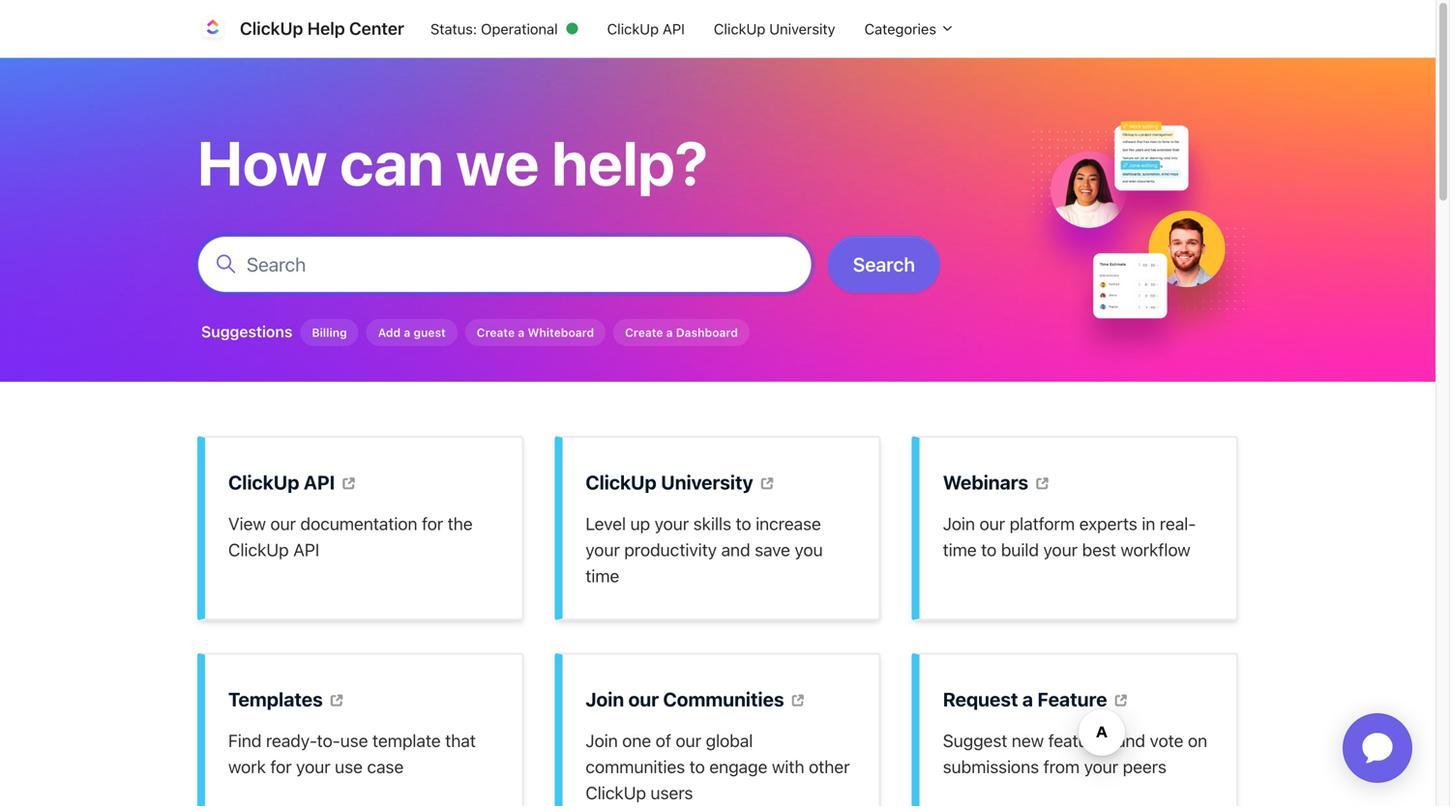 Task type: locate. For each thing, give the bounding box(es) containing it.
a left whiteboard
[[518, 326, 525, 340]]

join
[[943, 514, 975, 535], [586, 688, 624, 711], [586, 731, 618, 752]]

skills
[[693, 514, 731, 535]]

help?
[[552, 126, 708, 199]]

our right of
[[676, 731, 702, 752]]

whiteboard
[[528, 326, 594, 340]]

join inside "join our platform experts in real- time to build your best workflow"
[[943, 514, 975, 535]]

join our communities
[[586, 688, 789, 711]]

a for whiteboard
[[518, 326, 525, 340]]

to inside "level up your skills to increase your productivity and save you time"
[[736, 514, 751, 535]]

0 vertical spatial join
[[943, 514, 975, 535]]

for
[[422, 514, 443, 535], [270, 757, 292, 778]]

clickup
[[240, 18, 303, 39], [607, 20, 659, 37], [714, 20, 766, 37], [228, 471, 299, 494], [586, 471, 657, 494], [228, 540, 289, 561], [586, 783, 646, 804]]

to right skills at the bottom of page
[[736, 514, 751, 535]]

create for create a whiteboard
[[477, 326, 515, 340]]

save
[[755, 540, 790, 561]]

clickup university link
[[699, 10, 850, 47]]

level up your skills to increase your productivity and save you time
[[586, 514, 823, 587]]

find ready-to-use template that work for your use case
[[228, 731, 476, 778]]

use down to-
[[335, 757, 363, 778]]

best
[[1082, 540, 1116, 561]]

0 vertical spatial api
[[663, 20, 685, 37]]

operational
[[481, 20, 558, 37]]

time
[[943, 540, 977, 561], [586, 566, 620, 587]]

our inside "join our platform experts in real- time to build your best workflow"
[[980, 514, 1005, 535]]

2 vertical spatial join
[[586, 731, 618, 752]]

join down webinars
[[943, 514, 975, 535]]

from
[[1044, 757, 1080, 778]]

time down level
[[586, 566, 620, 587]]

1 vertical spatial clickup university
[[586, 471, 758, 494]]

and inside suggest new features and vote on submissions from your peers
[[1117, 731, 1146, 752]]

0 horizontal spatial university
[[661, 471, 753, 494]]

how can we help? main content
[[0, 58, 1436, 807]]

the
[[448, 514, 473, 535]]

your down platform
[[1044, 540, 1078, 561]]

university
[[769, 20, 836, 37], [661, 471, 753, 494]]

0 vertical spatial clickup api
[[607, 20, 685, 37]]

1 horizontal spatial university
[[769, 20, 836, 37]]

our up build
[[980, 514, 1005, 535]]

to left build
[[981, 540, 997, 561]]

0 horizontal spatial for
[[270, 757, 292, 778]]

to
[[736, 514, 751, 535], [981, 540, 997, 561], [690, 757, 705, 778]]

our for communities
[[629, 688, 659, 711]]

1 horizontal spatial create
[[625, 326, 663, 340]]

clickup api inside the how can we help? main content
[[228, 471, 339, 494]]

clickup university inside the how can we help? main content
[[586, 471, 758, 494]]

a for guest
[[404, 326, 411, 340]]

join one of our global communities to engage with other clickup users
[[586, 731, 850, 804]]

1 horizontal spatial time
[[943, 540, 977, 561]]

suggestions
[[201, 323, 293, 341]]

categories
[[865, 20, 940, 37]]

and up peers
[[1117, 731, 1146, 752]]

our inside view our documentation for the clickup api
[[270, 514, 296, 535]]

0 horizontal spatial time
[[586, 566, 620, 587]]

use up case
[[340, 731, 368, 752]]

0 horizontal spatial create
[[477, 326, 515, 340]]

you
[[795, 540, 823, 561]]

new
[[1012, 731, 1044, 752]]

clickup api
[[607, 20, 685, 37], [228, 471, 339, 494]]

1 vertical spatial and
[[1117, 731, 1146, 752]]

1 vertical spatial time
[[586, 566, 620, 587]]

0 horizontal spatial and
[[721, 540, 750, 561]]

of
[[656, 731, 671, 752]]

peers
[[1123, 757, 1167, 778]]

our up "one"
[[629, 688, 659, 711]]

0 vertical spatial for
[[422, 514, 443, 535]]

we
[[456, 126, 539, 199]]

how
[[197, 126, 327, 199]]

your down features
[[1084, 757, 1119, 778]]

add a guest
[[378, 326, 446, 340]]

create left "dashboard"
[[625, 326, 663, 340]]

and
[[721, 540, 750, 561], [1117, 731, 1146, 752]]

time left build
[[943, 540, 977, 561]]

billing
[[312, 326, 347, 340]]

0 vertical spatial to
[[736, 514, 751, 535]]

0 vertical spatial time
[[943, 540, 977, 561]]

submissions
[[943, 757, 1039, 778]]

clickup university
[[714, 20, 836, 37], [586, 471, 758, 494]]

None search field
[[190, 236, 948, 293]]

for down ready-
[[270, 757, 292, 778]]

0 horizontal spatial clickup api
[[228, 471, 339, 494]]

clickup inside view our documentation for the clickup api
[[228, 540, 289, 561]]

1 horizontal spatial for
[[422, 514, 443, 535]]

your
[[655, 514, 689, 535], [586, 540, 620, 561], [1044, 540, 1078, 561], [296, 757, 331, 778], [1084, 757, 1119, 778]]

join inside join one of our global communities to engage with other clickup users
[[586, 731, 618, 752]]

0 vertical spatial and
[[721, 540, 750, 561]]

0 vertical spatial university
[[769, 20, 836, 37]]

api inside view our documentation for the clickup api
[[293, 540, 319, 561]]

for inside find ready-to-use template that work for your use case
[[270, 757, 292, 778]]

a for dashboard
[[666, 326, 673, 340]]

2 horizontal spatial to
[[981, 540, 997, 561]]

our for platform
[[980, 514, 1005, 535]]

1 horizontal spatial to
[[736, 514, 751, 535]]

None submit
[[828, 236, 941, 293]]

to up users
[[690, 757, 705, 778]]

2 vertical spatial to
[[690, 757, 705, 778]]

and down skills at the bottom of page
[[721, 540, 750, 561]]

guest
[[414, 326, 446, 340]]

join our platform experts in real- time to build your best workflow
[[943, 514, 1196, 561]]

1 horizontal spatial clickup api
[[607, 20, 685, 37]]

a right 'add'
[[404, 326, 411, 340]]

api
[[663, 20, 685, 37], [304, 471, 335, 494], [293, 540, 319, 561]]

documentation
[[300, 514, 418, 535]]

workflow
[[1121, 540, 1191, 561]]

1 vertical spatial for
[[270, 757, 292, 778]]

increase
[[756, 514, 821, 535]]

2 create from the left
[[625, 326, 663, 340]]

1 vertical spatial join
[[586, 688, 624, 711]]

application
[[1320, 691, 1436, 807]]

status: operational
[[431, 20, 558, 37]]

engage
[[710, 757, 768, 778]]

create a whiteboard
[[477, 326, 594, 340]]

create left whiteboard
[[477, 326, 515, 340]]

vote
[[1150, 731, 1184, 752]]

a left "dashboard"
[[666, 326, 673, 340]]

join for join one of our global communities to engage with other clickup users
[[586, 731, 618, 752]]

build
[[1001, 540, 1039, 561]]

time inside "join our platform experts in real- time to build your best workflow"
[[943, 540, 977, 561]]

for left the
[[422, 514, 443, 535]]

our right view
[[270, 514, 296, 535]]

2 vertical spatial api
[[293, 540, 319, 561]]

0 horizontal spatial to
[[690, 757, 705, 778]]

1 vertical spatial use
[[335, 757, 363, 778]]

use
[[340, 731, 368, 752], [335, 757, 363, 778]]

0 vertical spatial use
[[340, 731, 368, 752]]

create a dashboard
[[625, 326, 738, 340]]

1 create from the left
[[477, 326, 515, 340]]

a inside "link"
[[404, 326, 411, 340]]

1 vertical spatial to
[[981, 540, 997, 561]]

your inside "join our platform experts in real- time to build your best workflow"
[[1044, 540, 1078, 561]]

templates
[[228, 688, 327, 711]]

our
[[270, 514, 296, 535], [980, 514, 1005, 535], [629, 688, 659, 711], [676, 731, 702, 752]]

request a feature
[[943, 688, 1112, 711]]

clickup help center
[[240, 18, 404, 39]]

join left "one"
[[586, 731, 618, 752]]

1 vertical spatial clickup api
[[228, 471, 339, 494]]

can
[[340, 126, 444, 199]]

add a guest link
[[366, 319, 457, 346]]

help
[[307, 18, 345, 39]]

a up 'new' on the right of page
[[1023, 688, 1033, 711]]

find
[[228, 731, 262, 752]]

experts
[[1080, 514, 1138, 535]]

join up "one"
[[586, 688, 624, 711]]

work
[[228, 757, 266, 778]]

1 vertical spatial university
[[661, 471, 753, 494]]

1 horizontal spatial and
[[1117, 731, 1146, 752]]

your down to-
[[296, 757, 331, 778]]

real-
[[1160, 514, 1196, 535]]

create
[[477, 326, 515, 340], [625, 326, 663, 340]]

view our documentation for the clickup api
[[228, 514, 473, 561]]

one
[[622, 731, 651, 752]]

a for feature
[[1023, 688, 1033, 711]]

a
[[404, 326, 411, 340], [518, 326, 525, 340], [666, 326, 673, 340], [1023, 688, 1033, 711]]



Task type: vqa. For each thing, say whether or not it's contained in the screenshot.
your
yes



Task type: describe. For each thing, give the bounding box(es) containing it.
add
[[378, 326, 401, 340]]

users
[[651, 783, 693, 804]]

for inside view our documentation for the clickup api
[[422, 514, 443, 535]]

clickup inside clickup api link
[[607, 20, 659, 37]]

center
[[349, 18, 404, 39]]

university inside the how can we help? main content
[[661, 471, 753, 494]]

template
[[373, 731, 441, 752]]

in
[[1142, 514, 1156, 535]]

how can we help?
[[197, 126, 708, 199]]

to-
[[317, 731, 340, 752]]

categories button
[[850, 10, 969, 47]]

ready-
[[266, 731, 317, 752]]

your down level
[[586, 540, 620, 561]]

features
[[1049, 731, 1112, 752]]

create for create a dashboard
[[625, 326, 663, 340]]

level
[[586, 514, 626, 535]]

your inside suggest new features and vote on submissions from your peers
[[1084, 757, 1119, 778]]

on
[[1188, 731, 1208, 752]]

Search search field
[[197, 236, 813, 293]]

clickup inside clickup university link
[[714, 20, 766, 37]]

global
[[706, 731, 753, 752]]

none submit inside the how can we help? main content
[[828, 236, 941, 293]]

our inside join one of our global communities to engage with other clickup users
[[676, 731, 702, 752]]

feature
[[1038, 688, 1107, 711]]

0 vertical spatial clickup university
[[714, 20, 836, 37]]

clickup inside join one of our global communities to engage with other clickup users
[[586, 783, 646, 804]]

your up 'productivity'
[[655, 514, 689, 535]]

other
[[809, 757, 850, 778]]

view
[[228, 514, 266, 535]]

status:
[[431, 20, 477, 37]]

join for join our communities
[[586, 688, 624, 711]]

time inside "level up your skills to increase your productivity and save you time"
[[586, 566, 620, 587]]

that
[[445, 731, 476, 752]]

to inside join one of our global communities to engage with other clickup users
[[690, 757, 705, 778]]

none search field inside the how can we help? main content
[[190, 236, 948, 293]]

clickup help help center home page image
[[197, 13, 228, 44]]

and inside "level up your skills to increase your productivity and save you time"
[[721, 540, 750, 561]]

create a dashboard link
[[614, 319, 750, 346]]

to inside "join our platform experts in real- time to build your best workflow"
[[981, 540, 997, 561]]

webinars
[[943, 471, 1033, 494]]

join for join our platform experts in real- time to build your best workflow
[[943, 514, 975, 535]]

communities
[[663, 688, 784, 711]]

1 vertical spatial api
[[304, 471, 335, 494]]

dashboard
[[676, 326, 738, 340]]

with
[[772, 757, 805, 778]]

clickup help center link
[[197, 13, 416, 44]]

suggest new features and vote on submissions from your peers
[[943, 731, 1208, 778]]

case
[[367, 757, 404, 778]]

platform
[[1010, 514, 1075, 535]]

clickup api link
[[593, 10, 699, 47]]

billing link
[[300, 319, 359, 346]]

our for documentation
[[270, 514, 296, 535]]

suggest
[[943, 731, 1008, 752]]

communities
[[586, 757, 685, 778]]

request
[[943, 688, 1018, 711]]

productivity
[[624, 540, 717, 561]]

up
[[631, 514, 650, 535]]

your inside find ready-to-use template that work for your use case
[[296, 757, 331, 778]]

create a whiteboard link
[[465, 319, 606, 346]]



